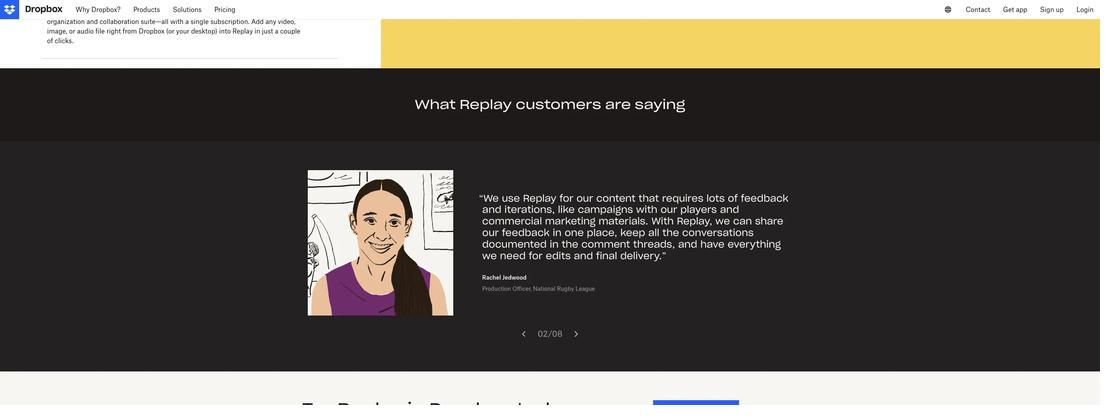 Task type: locate. For each thing, give the bounding box(es) containing it.
can
[[734, 215, 753, 228]]

1 horizontal spatial we
[[716, 215, 730, 228]]

our right like
[[577, 192, 594, 205]]

with up your
[[170, 18, 184, 26]]

we left can
[[716, 215, 730, 228]]

rachel jedwood
[[483, 275, 527, 281]]

access dropbox replay, a video, image, and audio review tool and dropbox's robust organization and collaboration suite—all with a single subscription. add any video, image, or audio file right from dropbox (or your desktop) into replay in just a couple of clicks.
[[47, 8, 301, 45]]

2 horizontal spatial a
[[275, 27, 279, 35]]

1 horizontal spatial image,
[[146, 8, 166, 16]]

app
[[1017, 6, 1028, 14]]

2 vertical spatial a
[[275, 27, 279, 35]]

robust
[[279, 8, 298, 16]]

of inside "we use replay for our content that requires lots of feedback and iterations, like campaigns with our players and commercial marketing materials. with replay, we can share our feedback in one place, keep all the conversations documented in the comment threads, and have everything we need for edits and final delivery."
[[728, 192, 738, 205]]

replay, inside "access dropbox replay, a video, image, and audio review tool and dropbox's robust organization and collaboration suite—all with a single subscription. add any video, image, or audio file right from dropbox (or your desktop) into replay in just a couple of clicks."
[[98, 8, 119, 16]]

couple
[[280, 27, 301, 35]]

1 horizontal spatial audio
[[181, 8, 197, 16]]

threads,
[[634, 238, 675, 251]]

for left the edits
[[529, 250, 543, 262]]

with inside "access dropbox replay, a video, image, and audio review tool and dropbox's robust organization and collaboration suite—all with a single subscription. add any video, image, or audio file right from dropbox (or your desktop) into replay in just a couple of clicks."
[[170, 18, 184, 26]]

1 horizontal spatial for
[[560, 192, 574, 205]]

0 horizontal spatial the
[[562, 238, 579, 251]]

the down marketing
[[562, 238, 579, 251]]

1 horizontal spatial with
[[636, 204, 658, 216]]

our right that at the right of page
[[661, 204, 678, 216]]

0 vertical spatial image,
[[146, 8, 166, 16]]

of right lots
[[728, 192, 738, 205]]

in
[[255, 27, 260, 35], [553, 227, 562, 239], [550, 238, 559, 251]]

final
[[596, 250, 618, 262]]

the
[[663, 227, 680, 239], [562, 238, 579, 251]]

feedback down iterations,
[[502, 227, 550, 239]]

0 horizontal spatial video,
[[126, 8, 144, 16]]

for
[[560, 192, 574, 205], [529, 250, 543, 262]]

0 horizontal spatial with
[[170, 18, 184, 26]]

a up collaboration
[[121, 8, 125, 16]]

audio up single
[[181, 8, 197, 16]]

0 vertical spatial replay,
[[98, 8, 119, 16]]

get
[[1004, 6, 1015, 14]]

from
[[123, 27, 137, 35]]

add
[[251, 18, 264, 26]]

2 horizontal spatial replay
[[523, 192, 557, 205]]

clicks.
[[55, 37, 73, 45]]

replay, inside "we use replay for our content that requires lots of feedback and iterations, like campaigns with our players and commercial marketing materials. with replay, we can share our feedback in one place, keep all the conversations documented in the comment threads, and have everything we need for edits and final delivery."
[[677, 215, 713, 228]]

contact button
[[960, 0, 997, 19]]

why dropbox?
[[76, 6, 121, 14]]

solutions button
[[167, 0, 208, 19]]

why dropbox? button
[[69, 0, 127, 19]]

iterations,
[[505, 204, 555, 216]]

our down "we
[[483, 227, 499, 239]]

0 vertical spatial feedback
[[741, 192, 789, 205]]

0 vertical spatial with
[[170, 18, 184, 26]]

video, down robust
[[278, 18, 296, 26]]

1 horizontal spatial replay
[[460, 97, 512, 113]]

subscription.
[[211, 18, 250, 26]]

dropbox down suite—all
[[139, 27, 165, 35]]

the right all
[[663, 227, 680, 239]]

0 horizontal spatial of
[[47, 37, 53, 45]]

replay, up collaboration
[[98, 8, 119, 16]]

and
[[168, 8, 179, 16], [234, 8, 245, 16], [87, 18, 98, 26], [483, 204, 502, 216], [720, 204, 740, 216], [679, 238, 698, 251], [574, 250, 593, 262]]

0 horizontal spatial we
[[483, 250, 497, 262]]

and up file at the left top
[[87, 18, 98, 26]]

jedwood
[[503, 275, 527, 281]]

keep
[[621, 227, 646, 239]]

for up marketing
[[560, 192, 574, 205]]

pricing link
[[208, 0, 242, 19]]

pricing
[[214, 6, 236, 14]]

of left clicks.
[[47, 37, 53, 45]]

campaigns
[[578, 204, 633, 216]]

image,
[[146, 8, 166, 16], [47, 27, 67, 35]]

1 vertical spatial audio
[[77, 27, 94, 35]]

1 vertical spatial video,
[[278, 18, 296, 26]]

1 horizontal spatial dropbox
[[139, 27, 165, 35]]

1 horizontal spatial a
[[185, 18, 189, 26]]

saying
[[635, 97, 686, 113]]

sign up link
[[1034, 0, 1071, 19]]

our
[[577, 192, 594, 205], [661, 204, 678, 216], [483, 227, 499, 239]]

and up (or
[[168, 8, 179, 16]]

02/08
[[538, 329, 563, 339]]

products
[[133, 6, 160, 14]]

a right just
[[275, 27, 279, 35]]

0 vertical spatial dropbox
[[70, 8, 96, 16]]

feedback
[[741, 192, 789, 205], [502, 227, 550, 239]]

replay
[[233, 27, 253, 35], [460, 97, 512, 113], [523, 192, 557, 205]]

dropbox's
[[247, 8, 277, 16]]

1 horizontal spatial of
[[728, 192, 738, 205]]

0 horizontal spatial image,
[[47, 27, 67, 35]]

audio
[[181, 8, 197, 16], [77, 27, 94, 35]]

0 horizontal spatial replay,
[[98, 8, 119, 16]]

0 horizontal spatial dropbox
[[70, 8, 96, 16]]

and left "use"
[[483, 204, 502, 216]]

1 vertical spatial a
[[185, 18, 189, 26]]

up
[[1057, 6, 1064, 14]]

1 horizontal spatial replay,
[[677, 215, 713, 228]]

replay,
[[98, 8, 119, 16], [677, 215, 713, 228]]

replay, down requires
[[677, 215, 713, 228]]

a
[[121, 8, 125, 16], [185, 18, 189, 26], [275, 27, 279, 35]]

that
[[639, 192, 659, 205]]

image, up clicks.
[[47, 27, 67, 35]]

and right tool on the left of the page
[[234, 8, 245, 16]]

of inside "access dropbox replay, a video, image, and audio review tool and dropbox's robust organization and collaboration suite—all with a single subscription. add any video, image, or audio file right from dropbox (or your desktop) into replay in just a couple of clicks."
[[47, 37, 53, 45]]

2 horizontal spatial our
[[661, 204, 678, 216]]

"we use replay for our content that requires lots of feedback and iterations, like campaigns with our players and commercial marketing materials. with replay, we can share our feedback in one place, keep all the conversations documented in the comment threads, and have everything we need for edits and final delivery."
[[479, 192, 789, 262]]

dropbox
[[70, 8, 96, 16], [139, 27, 165, 35]]

use
[[502, 192, 520, 205]]

materials.
[[599, 215, 649, 228]]

officer,
[[513, 286, 532, 292]]

0 vertical spatial we
[[716, 215, 730, 228]]

1 vertical spatial dropbox
[[139, 27, 165, 35]]

0 vertical spatial replay
[[233, 27, 253, 35]]

with up all
[[636, 204, 658, 216]]

computer pointer hovers over a play button and shows digital tools image
[[400, 0, 1082, 49]]

video, up collaboration
[[126, 8, 144, 16]]

0 vertical spatial a
[[121, 8, 125, 16]]

review
[[199, 8, 219, 16]]

1 vertical spatial for
[[529, 250, 543, 262]]

a up your
[[185, 18, 189, 26]]

0 vertical spatial for
[[560, 192, 574, 205]]

with
[[170, 18, 184, 26], [636, 204, 658, 216]]

customers
[[516, 97, 602, 113]]

players
[[681, 204, 717, 216]]

1 vertical spatial of
[[728, 192, 738, 205]]

video,
[[126, 8, 144, 16], [278, 18, 296, 26]]

dropbox up the organization
[[70, 8, 96, 16]]

0 vertical spatial video,
[[126, 8, 144, 16]]

and left final
[[574, 250, 593, 262]]

1 vertical spatial replay,
[[677, 215, 713, 228]]

national
[[533, 286, 556, 292]]

feedback up share
[[741, 192, 789, 205]]

replay inside "we use replay for our content that requires lots of feedback and iterations, like campaigns with our players and commercial marketing materials. with replay, we can share our feedback in one place, keep all the conversations documented in the comment threads, and have everything we need for edits and final delivery."
[[523, 192, 557, 205]]

products button
[[127, 0, 167, 19]]

0 vertical spatial audio
[[181, 8, 197, 16]]

of
[[47, 37, 53, 45], [728, 192, 738, 205]]

0 vertical spatial of
[[47, 37, 53, 45]]

1 horizontal spatial our
[[577, 192, 594, 205]]

we up rachel
[[483, 250, 497, 262]]

everything
[[728, 238, 781, 251]]

1 vertical spatial feedback
[[502, 227, 550, 239]]

dropbox?
[[91, 6, 121, 14]]

0 horizontal spatial replay
[[233, 27, 253, 35]]

2 vertical spatial replay
[[523, 192, 557, 205]]

1 vertical spatial replay
[[460, 97, 512, 113]]

audio right or
[[77, 27, 94, 35]]

0 horizontal spatial a
[[121, 8, 125, 16]]

image, up suite—all
[[146, 8, 166, 16]]

need
[[500, 250, 526, 262]]

1 vertical spatial with
[[636, 204, 658, 216]]

1 vertical spatial we
[[483, 250, 497, 262]]



Task type: vqa. For each thing, say whether or not it's contained in the screenshot.
The Why
yes



Task type: describe. For each thing, give the bounding box(es) containing it.
0 horizontal spatial for
[[529, 250, 543, 262]]

0 horizontal spatial feedback
[[502, 227, 550, 239]]

sign
[[1041, 6, 1055, 14]]

solutions
[[173, 6, 202, 14]]

desktop)
[[191, 27, 217, 35]]

share
[[756, 215, 784, 228]]

production officer, national rugby league
[[483, 286, 595, 292]]

what replay customers are saying
[[415, 97, 686, 113]]

your
[[176, 27, 190, 35]]

sign up
[[1041, 6, 1064, 14]]

contact
[[966, 6, 991, 14]]

login
[[1077, 6, 1094, 14]]

suite—all
[[141, 18, 169, 26]]

edits
[[546, 250, 571, 262]]

get app
[[1004, 6, 1028, 14]]

1 horizontal spatial feedback
[[741, 192, 789, 205]]

marketing
[[545, 215, 596, 228]]

are
[[605, 97, 631, 113]]

1 horizontal spatial video,
[[278, 18, 296, 26]]

collaboration
[[100, 18, 139, 26]]

commercial
[[483, 215, 542, 228]]

rugby
[[557, 286, 574, 292]]

get app button
[[997, 0, 1034, 19]]

0 horizontal spatial audio
[[77, 27, 94, 35]]

login link
[[1071, 0, 1101, 19]]

tool
[[221, 8, 232, 16]]

1 horizontal spatial the
[[663, 227, 680, 239]]

documented
[[483, 238, 547, 251]]

one
[[565, 227, 584, 239]]

with
[[652, 215, 674, 228]]

or
[[69, 27, 75, 35]]

person with long hair wearing a purple shirt in front photos on a wall image
[[308, 170, 454, 316]]

access
[[47, 8, 69, 16]]

single
[[191, 18, 209, 26]]

all
[[649, 227, 660, 239]]

comment
[[582, 238, 631, 251]]

like
[[558, 204, 575, 216]]

conversations
[[683, 227, 754, 239]]

and left have at right bottom
[[679, 238, 698, 251]]

(or
[[166, 27, 174, 35]]

production
[[483, 286, 511, 292]]

0 horizontal spatial our
[[483, 227, 499, 239]]

league
[[576, 286, 595, 292]]

content
[[597, 192, 636, 205]]

replay inside "access dropbox replay, a video, image, and audio review tool and dropbox's robust organization and collaboration suite—all with a single subscription. add any video, image, or audio file right from dropbox (or your desktop) into replay in just a couple of clicks."
[[233, 27, 253, 35]]

into
[[219, 27, 231, 35]]

lots
[[707, 192, 725, 205]]

just
[[262, 27, 273, 35]]

any
[[266, 18, 276, 26]]

requires
[[662, 192, 704, 205]]

rachel
[[483, 275, 501, 281]]

what
[[415, 97, 456, 113]]

and up conversations at the right of page
[[720, 204, 740, 216]]

right
[[107, 27, 121, 35]]

with inside "we use replay for our content that requires lots of feedback and iterations, like campaigns with our players and commercial marketing materials. with replay, we can share our feedback in one place, keep all the conversations documented in the comment threads, and have everything we need for edits and final delivery."
[[636, 204, 658, 216]]

in inside "access dropbox replay, a video, image, and audio review tool and dropbox's robust organization and collaboration suite—all with a single subscription. add any video, image, or audio file right from dropbox (or your desktop) into replay in just a couple of clicks."
[[255, 27, 260, 35]]

delivery."
[[621, 250, 667, 262]]

file
[[95, 27, 105, 35]]

why
[[76, 6, 90, 14]]

place,
[[587, 227, 618, 239]]

have
[[701, 238, 725, 251]]

"we
[[479, 192, 499, 205]]

organization
[[47, 18, 85, 26]]

1 vertical spatial image,
[[47, 27, 67, 35]]



